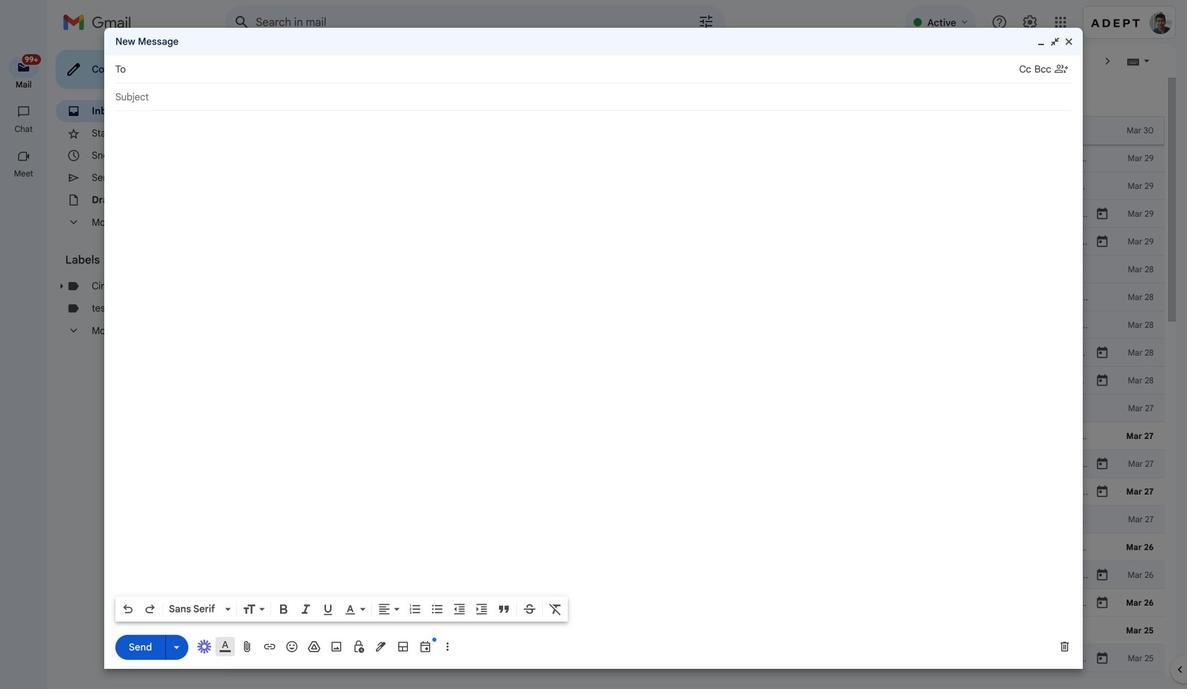 Task type: describe. For each thing, give the bounding box(es) containing it.
19 row from the top
[[225, 618, 1166, 645]]

7 row from the top
[[225, 284, 1166, 312]]

gmail image
[[63, 8, 138, 36]]

advanced search options image
[[693, 8, 720, 35]]

toggle confidential mode image
[[352, 640, 366, 654]]

8 row from the top
[[225, 312, 1166, 339]]

Message Body text field
[[115, 118, 1072, 593]]

discard draft ‪(⌘⇧d)‬ image
[[1058, 640, 1072, 654]]

undo ‪(⌘z)‬ image
[[121, 603, 135, 617]]

quote ‪(⌘⇧9)‬ image
[[497, 603, 511, 617]]

underline ‪(⌘u)‬ image
[[321, 604, 335, 618]]

indent less ‪(⌘[)‬ image
[[453, 603, 467, 617]]

To recipients text field
[[132, 57, 1020, 82]]

more send options image
[[170, 641, 184, 655]]

more options image
[[444, 640, 452, 654]]

attach files image
[[241, 640, 255, 654]]

2 row from the top
[[225, 145, 1166, 172]]

13 row from the top
[[225, 451, 1166, 478]]

primary tab
[[225, 78, 400, 117]]

12 row from the top
[[225, 423, 1166, 451]]

4 row from the top
[[225, 200, 1166, 228]]

updates tab
[[577, 78, 752, 117]]

21 row from the top
[[225, 673, 1166, 690]]

minimize image
[[1036, 36, 1047, 47]]

insert files using drive image
[[307, 640, 321, 654]]

close image
[[1064, 36, 1075, 47]]

6 row from the top
[[225, 256, 1166, 284]]

formatting options toolbar
[[115, 597, 568, 622]]

3 row from the top
[[225, 172, 1166, 200]]

redo ‪(⌘y)‬ image
[[143, 603, 157, 617]]

mail, 843 unread messages image
[[17, 57, 39, 71]]

pop out image
[[1050, 36, 1061, 47]]

bold ‪(⌘b)‬ image
[[277, 603, 291, 617]]

italic ‪(⌘i)‬ image
[[299, 603, 313, 617]]

bulleted list ‪(⌘⇧8)‬ image
[[430, 603, 444, 617]]

11 row from the top
[[225, 395, 1166, 423]]



Task type: locate. For each thing, give the bounding box(es) containing it.
insert photo image
[[330, 640, 344, 654]]

Subject field
[[115, 90, 1072, 104]]

option inside formatting options toolbar
[[166, 603, 223, 617]]

numbered list ‪(⌘⇧7)‬ image
[[408, 603, 422, 617]]

indent more ‪(⌘])‬ image
[[475, 603, 489, 617]]

1 row from the top
[[225, 117, 1166, 145]]

5 row from the top
[[225, 228, 1166, 256]]

navigation
[[0, 45, 49, 690]]

18 row from the top
[[225, 590, 1166, 618]]

settings image
[[1022, 14, 1039, 31]]

insert emoji ‪(⌘⇧2)‬ image
[[285, 640, 299, 654]]

option
[[166, 603, 223, 617]]

set up a time to meet image
[[419, 640, 433, 654]]

promotions tab
[[401, 78, 577, 117]]

remove formatting ‪(⌘\)‬ image
[[549, 603, 563, 617]]

older image
[[1102, 54, 1115, 68]]

17 row from the top
[[225, 562, 1166, 590]]

refresh image
[[278, 54, 292, 68]]

14 row from the top
[[225, 478, 1166, 506]]

dialog
[[104, 28, 1083, 670]]

20 row from the top
[[225, 645, 1166, 673]]

Search in mail search field
[[225, 6, 726, 39]]

10 row from the top
[[225, 367, 1166, 395]]

tab list
[[225, 78, 1166, 117]]

9 row from the top
[[225, 339, 1166, 367]]

select a layout image
[[396, 640, 410, 654]]

search in mail image
[[229, 10, 255, 35]]

15 row from the top
[[225, 506, 1166, 534]]

main content
[[225, 78, 1166, 690]]

insert link ‪(⌘k)‬ image
[[263, 640, 277, 654]]

heading
[[0, 79, 47, 90], [0, 124, 47, 135], [0, 168, 47, 179], [65, 253, 198, 267]]

16 row from the top
[[225, 534, 1166, 562]]

row
[[225, 117, 1166, 145], [225, 145, 1166, 172], [225, 172, 1166, 200], [225, 200, 1166, 228], [225, 228, 1166, 256], [225, 256, 1166, 284], [225, 284, 1166, 312], [225, 312, 1166, 339], [225, 339, 1166, 367], [225, 367, 1166, 395], [225, 395, 1166, 423], [225, 423, 1166, 451], [225, 451, 1166, 478], [225, 478, 1166, 506], [225, 506, 1166, 534], [225, 534, 1166, 562], [225, 562, 1166, 590], [225, 590, 1166, 618], [225, 618, 1166, 645], [225, 645, 1166, 673], [225, 673, 1166, 690]]

strikethrough ‪(⌘⇧x)‬ image
[[523, 603, 537, 617]]

insert signature image
[[374, 640, 388, 654]]



Task type: vqa. For each thing, say whether or not it's contained in the screenshot.
"be"
no



